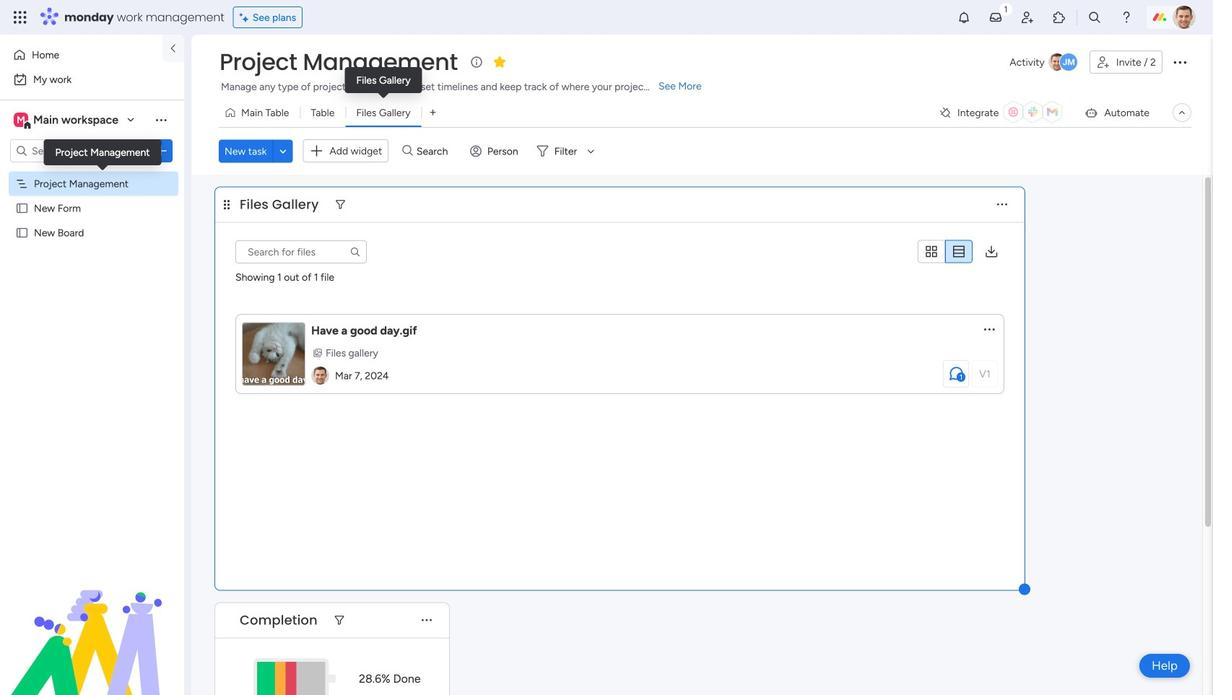 Task type: locate. For each thing, give the bounding box(es) containing it.
0 vertical spatial more dots image
[[998, 200, 1008, 210]]

1 image
[[1000, 1, 1013, 17]]

1 vertical spatial options image
[[154, 144, 168, 158]]

public board image
[[15, 202, 29, 215], [15, 226, 29, 240]]

None field
[[216, 47, 462, 77], [236, 195, 323, 214], [236, 612, 321, 630], [216, 47, 462, 77], [236, 195, 323, 214], [236, 612, 321, 630]]

arrow down image
[[583, 143, 600, 160]]

1 horizontal spatial options image
[[1172, 53, 1189, 71]]

list box
[[0, 169, 184, 440]]

v2 search image
[[403, 143, 413, 159]]

option
[[9, 43, 154, 66], [9, 68, 176, 91], [0, 171, 184, 174]]

0 horizontal spatial options image
[[154, 144, 168, 158]]

more dots image
[[998, 200, 1008, 210], [422, 616, 432, 626]]

Search for files search field
[[236, 240, 367, 264]]

options image down "workspace options" image at the left of the page
[[154, 144, 168, 158]]

1 vertical spatial more dots image
[[422, 616, 432, 626]]

gallery layout group
[[918, 240, 973, 264]]

options image down the terry turtle image
[[1172, 53, 1189, 71]]

terry turtle image
[[1173, 6, 1196, 29]]

invite members image
[[1021, 10, 1035, 25]]

download image
[[985, 245, 999, 259]]

1 horizontal spatial more dots image
[[998, 200, 1008, 210]]

1 vertical spatial public board image
[[15, 226, 29, 240]]

0 vertical spatial options image
[[1172, 53, 1189, 71]]

None search field
[[236, 240, 367, 264]]

0 vertical spatial public board image
[[15, 202, 29, 215]]

dapulse drag handle 3 image
[[224, 200, 230, 210]]

main content
[[191, 175, 1214, 696]]

help image
[[1120, 10, 1134, 25]]

search everything image
[[1088, 10, 1103, 25]]

lottie animation image
[[0, 550, 184, 696]]

options image
[[1172, 53, 1189, 71], [154, 144, 168, 158]]



Task type: vqa. For each thing, say whether or not it's contained in the screenshot.
work within the option
no



Task type: describe. For each thing, give the bounding box(es) containing it.
add view image
[[430, 107, 436, 118]]

Search in workspace field
[[30, 143, 121, 159]]

lottie animation element
[[0, 550, 184, 696]]

update feed image
[[989, 10, 1004, 25]]

0 horizontal spatial more dots image
[[422, 616, 432, 626]]

see plans image
[[240, 9, 253, 25]]

2 public board image from the top
[[15, 226, 29, 240]]

0 vertical spatial option
[[9, 43, 154, 66]]

workspace selection element
[[14, 111, 121, 130]]

workspace image
[[14, 112, 28, 128]]

collapse board header image
[[1177, 107, 1189, 118]]

search image
[[350, 246, 361, 258]]

1 vertical spatial option
[[9, 68, 176, 91]]

monday marketplace image
[[1053, 10, 1067, 25]]

angle down image
[[280, 146, 287, 157]]

notifications image
[[957, 10, 972, 25]]

1 public board image from the top
[[15, 202, 29, 215]]

workspace options image
[[154, 113, 168, 127]]

remove from favorites image
[[493, 55, 507, 69]]

mark as current image
[[983, 322, 997, 337]]

2 vertical spatial option
[[0, 171, 184, 174]]

show board description image
[[468, 55, 485, 69]]

select product image
[[13, 10, 27, 25]]

Search field
[[413, 141, 457, 161]]



